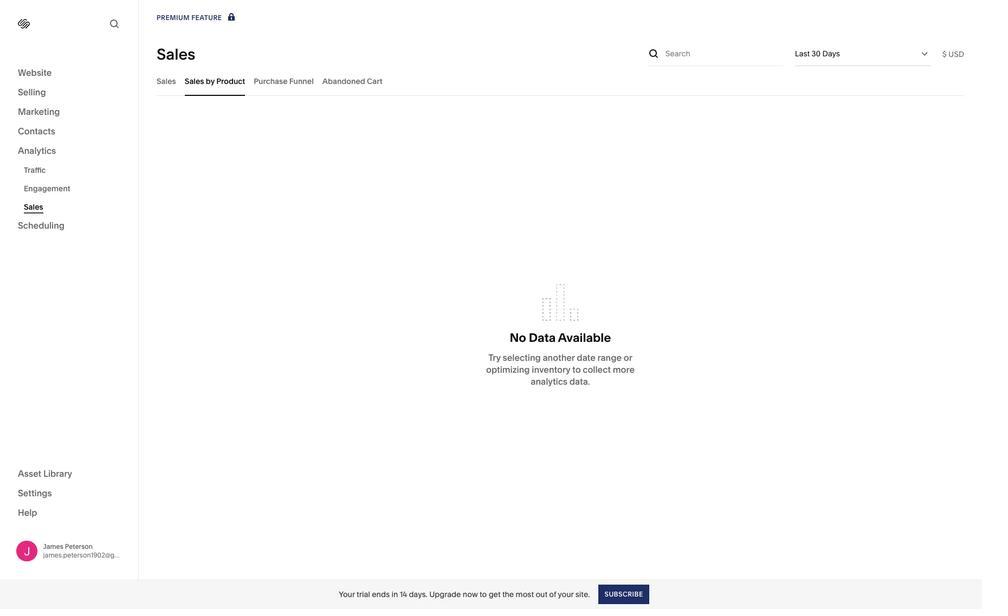 Task type: locate. For each thing, give the bounding box(es) containing it.
optimizing
[[486, 364, 530, 375]]

of
[[550, 590, 557, 600]]

14
[[400, 590, 407, 600]]

library
[[43, 468, 72, 479]]

james
[[43, 543, 63, 551]]

try selecting another date range or optimizing inventory to collect more analytics data.
[[486, 353, 635, 387]]

analytics
[[531, 376, 568, 387]]

feature
[[192, 14, 222, 22]]

data
[[529, 331, 556, 345]]

to
[[573, 364, 581, 375], [480, 590, 487, 600]]

asset library
[[18, 468, 72, 479]]

$
[[943, 49, 947, 59]]

the
[[503, 590, 514, 600]]

premium feature
[[157, 14, 222, 22]]

to up data.
[[573, 364, 581, 375]]

try
[[489, 353, 501, 363]]

more
[[613, 364, 635, 375]]

range
[[598, 353, 622, 363]]

asset
[[18, 468, 41, 479]]

contacts link
[[18, 125, 120, 138]]

scheduling
[[18, 220, 65, 231]]

30
[[812, 49, 821, 59]]

marketing
[[18, 106, 60, 117]]

1 vertical spatial to
[[480, 590, 487, 600]]

sales by product
[[185, 76, 245, 86]]

Search field
[[666, 48, 766, 60]]

subscribe
[[605, 590, 644, 598]]

tab list
[[157, 66, 965, 96]]

$ usd
[[943, 49, 965, 59]]

sales link
[[24, 198, 126, 216]]

to left "get"
[[480, 590, 487, 600]]

sales inside sales by product button
[[185, 76, 204, 86]]

last 30 days button
[[795, 42, 931, 66]]

1 horizontal spatial to
[[573, 364, 581, 375]]

collect
[[583, 364, 611, 375]]

to for now
[[480, 590, 487, 600]]

selecting
[[503, 353, 541, 363]]

purchase funnel
[[254, 76, 314, 86]]

sales
[[157, 45, 196, 63], [157, 76, 176, 86], [185, 76, 204, 86], [24, 202, 43, 212]]

help link
[[18, 507, 37, 519]]

selling link
[[18, 86, 120, 99]]

funnel
[[290, 76, 314, 86]]

by
[[206, 76, 215, 86]]

traffic link
[[24, 161, 126, 180]]

get
[[489, 590, 501, 600]]

days.
[[409, 590, 428, 600]]

premium feature button
[[157, 12, 237, 24]]

engagement link
[[24, 180, 126, 198]]

asset library link
[[18, 468, 120, 481]]

analytics link
[[18, 145, 120, 158]]

data.
[[570, 376, 590, 387]]

to inside try selecting another date range or optimizing inventory to collect more analytics data.
[[573, 364, 581, 375]]

help
[[18, 507, 37, 518]]

0 vertical spatial to
[[573, 364, 581, 375]]

your
[[558, 590, 574, 600]]

now
[[463, 590, 478, 600]]

no
[[510, 331, 527, 345]]

traffic
[[24, 165, 46, 175]]

0 horizontal spatial to
[[480, 590, 487, 600]]

website link
[[18, 67, 120, 80]]

scheduling link
[[18, 220, 120, 233]]

engagement
[[24, 184, 70, 194]]



Task type: describe. For each thing, give the bounding box(es) containing it.
sales inside sales link
[[24, 202, 43, 212]]

settings link
[[18, 487, 120, 500]]

purchase
[[254, 76, 288, 86]]

no data available
[[510, 331, 611, 345]]

most
[[516, 590, 534, 600]]

ends
[[372, 590, 390, 600]]

premium
[[157, 14, 190, 22]]

peterson
[[65, 543, 93, 551]]

trial
[[357, 590, 370, 600]]

another
[[543, 353, 575, 363]]

james peterson james.peterson1902@gmail.com
[[43, 543, 143, 560]]

or
[[624, 353, 633, 363]]

selling
[[18, 87, 46, 98]]

last 30 days
[[795, 49, 841, 59]]

days
[[823, 49, 841, 59]]

website
[[18, 67, 52, 78]]

out
[[536, 590, 548, 600]]

to for inventory
[[573, 364, 581, 375]]

your trial ends in 14 days. upgrade now to get the most out of your site.
[[339, 590, 590, 600]]

contacts
[[18, 126, 55, 137]]

cart
[[367, 76, 383, 86]]

subscribe button
[[599, 585, 650, 604]]

last
[[795, 49, 810, 59]]

available
[[558, 331, 611, 345]]

abandoned cart
[[323, 76, 383, 86]]

inventory
[[532, 364, 571, 375]]

your
[[339, 590, 355, 600]]

marketing link
[[18, 106, 120, 119]]

sales button
[[157, 66, 176, 96]]

abandoned cart button
[[323, 66, 383, 96]]

product
[[216, 76, 245, 86]]

date
[[577, 353, 596, 363]]

tab list containing sales
[[157, 66, 965, 96]]

analytics
[[18, 145, 56, 156]]

upgrade
[[430, 590, 461, 600]]

in
[[392, 590, 398, 600]]

purchase funnel button
[[254, 66, 314, 96]]

james.peterson1902@gmail.com
[[43, 551, 143, 560]]

site.
[[576, 590, 590, 600]]

usd
[[949, 49, 965, 59]]

sales by product button
[[185, 66, 245, 96]]

settings
[[18, 488, 52, 499]]

abandoned
[[323, 76, 365, 86]]



Task type: vqa. For each thing, say whether or not it's contained in the screenshot.
the Selling link
yes



